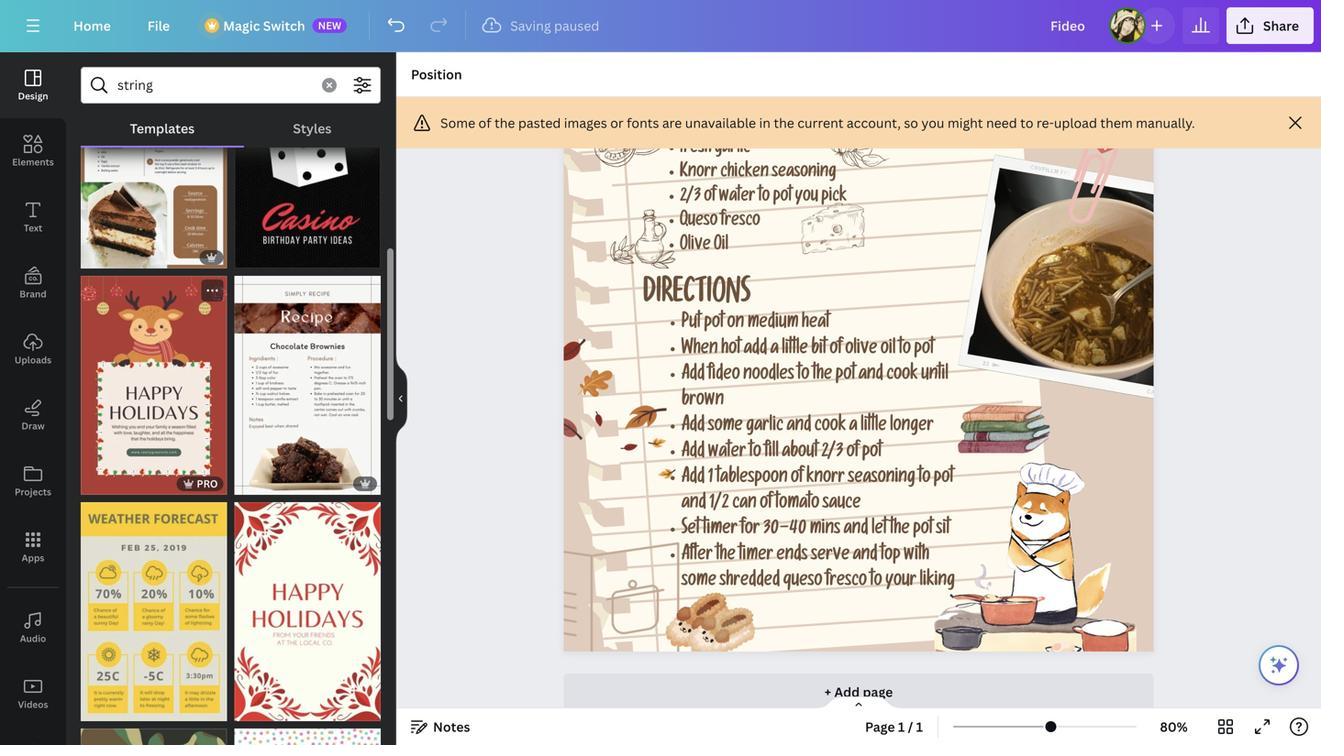 Task type: describe. For each thing, give the bounding box(es) containing it.
colorful polka dots blog graphic image
[[234, 729, 381, 746]]

need
[[986, 114, 1017, 132]]

green bordered camo wedding blog graphic group
[[81, 718, 227, 746]]

sit
[[936, 522, 950, 541]]

0 vertical spatial you
[[922, 114, 945, 132]]

to left your
[[870, 573, 882, 592]]

2/3 inside 'put pot on medium heat when hot add a little bit of olive oil to pot add fideo noodles to the pot and cook until brown add some garlic and cook a little longer add water to fill about 2/3 of pot add 1 tablespoon of knorr seasoning to pot and 1/2 can of tomato sauce set timer for 30-40 mins and let the pot sit after the timer ends serve and top with some shredded queso fresco to your liking'
[[821, 444, 843, 463]]

1 horizontal spatial cake recipe card blog graphic group
[[234, 265, 381, 495]]

about
[[782, 444, 818, 463]]

0 horizontal spatial little
[[782, 341, 808, 360]]

to down longer
[[919, 470, 931, 489]]

for
[[741, 522, 760, 541]]

0 horizontal spatial cook
[[815, 418, 846, 438]]

share button
[[1227, 7, 1314, 44]]

to right oil
[[899, 341, 911, 360]]

images
[[564, 114, 607, 132]]

pot up 'sit' at the bottom
[[934, 470, 954, 489]]

of right 'about'
[[847, 444, 859, 463]]

fideo
[[708, 367, 740, 386]]

page
[[863, 684, 893, 702]]

saving paused
[[510, 17, 599, 34]]

0 vertical spatial timer
[[703, 522, 738, 541]]

with
[[904, 547, 930, 567]]

noodles
[[743, 367, 794, 386]]

tablespoon
[[716, 470, 788, 489]]

liking
[[920, 573, 955, 592]]

garlic inside 'put pot on medium heat when hot add a little bit of olive oil to pot add fideo noodles to the pot and cook until brown add some garlic and cook a little longer add water to fill about 2/3 of pot add 1 tablespoon of knorr seasoning to pot and 1/2 can of tomato sauce set timer for 30-40 mins and let the pot sit after the timer ends serve and top with some shredded queso fresco to your liking'
[[746, 418, 784, 438]]

brown
[[682, 393, 724, 412]]

knorr chicken seasoning 2/3 of water to pot you pick queso fresco olive oil
[[680, 165, 847, 256]]

home
[[73, 17, 111, 34]]

to inside knorr chicken seasoning 2/3 of water to pot you pick queso fresco olive oil
[[759, 189, 770, 208]]

1 vertical spatial little
[[861, 418, 887, 438]]

+
[[825, 684, 831, 702]]

olive
[[680, 238, 711, 256]]

0 horizontal spatial cake recipe card blog graphic group
[[81, 49, 227, 269]]

fonts
[[627, 114, 659, 132]]

fresh garlic
[[680, 140, 750, 159]]

40
[[790, 522, 807, 541]]

fill
[[765, 444, 779, 463]]

red and cream illustrative happy holidays blog graphic group
[[81, 276, 227, 495]]

styles
[[293, 120, 332, 137]]

medium
[[747, 315, 799, 334]]

audio button
[[0, 595, 66, 662]]

mins
[[810, 522, 841, 541]]

casino dice party blog graphic group
[[234, 49, 381, 269]]

design button
[[0, 52, 66, 118]]

might
[[948, 114, 983, 132]]

templates button
[[81, 111, 244, 146]]

brand
[[20, 288, 47, 300]]

set
[[682, 522, 700, 541]]

longer
[[890, 418, 934, 438]]

queso
[[680, 214, 718, 232]]

home link
[[59, 7, 125, 44]]

hot
[[721, 341, 741, 360]]

fresco inside 'put pot on medium heat when hot add a little bit of olive oil to pot add fideo noodles to the pot and cook until brown add some garlic and cook a little longer add water to fill about 2/3 of pot add 1 tablespoon of knorr seasoning to pot and 1/2 can of tomato sauce set timer for 30-40 mins and let the pot sit after the timer ends serve and top with some shredded queso fresco to your liking'
[[826, 573, 867, 592]]

projects button
[[0, 449, 66, 515]]

magic switch
[[223, 17, 305, 34]]

some of the pasted images or fonts are unavailable in the current account, so you might need to re-upload them manually.
[[440, 114, 1195, 132]]

heat
[[802, 315, 830, 334]]

pro
[[197, 477, 218, 491]]

hide image
[[395, 355, 407, 443]]

+ add page
[[825, 684, 893, 702]]

when
[[682, 341, 718, 360]]

happy holidays blog graphic group
[[234, 492, 381, 722]]

or
[[610, 114, 624, 132]]

share
[[1263, 17, 1299, 34]]

elements button
[[0, 118, 66, 184]]

oil
[[714, 238, 728, 256]]

elements
[[12, 156, 54, 168]]

saving paused status
[[474, 15, 609, 37]]

canva assistant image
[[1268, 655, 1290, 677]]

1 vertical spatial some
[[682, 573, 717, 592]]

pot up until
[[914, 341, 934, 360]]

oil
[[881, 341, 896, 360]]

the down 'bit'
[[813, 367, 832, 386]]

knorr
[[680, 165, 717, 183]]

them
[[1101, 114, 1133, 132]]

of right some
[[479, 114, 491, 132]]

and up 'about'
[[787, 418, 811, 438]]

styles button
[[244, 111, 381, 146]]

so
[[904, 114, 918, 132]]

to right "noodles"
[[798, 367, 810, 386]]

0 vertical spatial garlic
[[715, 140, 750, 159]]

shredded
[[720, 573, 780, 592]]

apps
[[22, 552, 44, 565]]

unavailable
[[685, 114, 756, 132]]

page
[[865, 719, 895, 736]]

1 horizontal spatial a
[[849, 418, 858, 438]]

main menu bar
[[0, 0, 1321, 52]]

put
[[682, 315, 701, 334]]

of up tomato
[[791, 470, 803, 489]]

colorful polka dots blog graphic group
[[234, 718, 381, 746]]

draw
[[21, 420, 45, 433]]

file
[[148, 17, 170, 34]]

0 horizontal spatial cake recipe card blog graphic image
[[81, 49, 227, 269]]

0 vertical spatial a
[[770, 341, 779, 360]]

saving
[[510, 17, 551, 34]]

on
[[727, 315, 744, 334]]

the left "pasted"
[[495, 114, 515, 132]]

upload
[[1054, 114, 1097, 132]]

80% button
[[1144, 713, 1204, 742]]

are
[[662, 114, 682, 132]]

notes button
[[404, 713, 478, 742]]

ends
[[777, 547, 808, 567]]

olive oil hand drawn image
[[610, 210, 676, 269]]

fresh
[[680, 140, 712, 159]]

uploads button
[[0, 317, 66, 383]]

put pot on medium heat when hot add a little bit of olive oil to pot add fideo noodles to the pot and cook until brown add some garlic and cook a little longer add water to fill about 2/3 of pot add 1 tablespoon of knorr seasoning to pot and 1/2 can of tomato sauce set timer for 30-40 mins and let the pot sit after the timer ends serve and top with some shredded queso fresco to your liking
[[682, 315, 955, 592]]

templates
[[130, 120, 195, 137]]



Task type: vqa. For each thing, say whether or not it's contained in the screenshot.
YOUTUBE Button
no



Task type: locate. For each thing, give the bounding box(es) containing it.
pot left 'sit' at the bottom
[[913, 522, 933, 541]]

1 left the /
[[898, 719, 905, 736]]

garlic up chicken
[[715, 140, 750, 159]]

cook
[[887, 367, 918, 386], [815, 418, 846, 438]]

cake recipe card blog graphic image
[[81, 49, 227, 269], [234, 276, 381, 495]]

Search 800 x 1200 px templates search field
[[117, 68, 311, 103]]

queso
[[783, 573, 823, 592]]

0 vertical spatial cake recipe card blog graphic image
[[81, 49, 227, 269]]

2/3 down knorr
[[680, 189, 701, 208]]

timer
[[703, 522, 738, 541], [739, 547, 773, 567]]

0 vertical spatial little
[[782, 341, 808, 360]]

0 horizontal spatial 1
[[708, 470, 713, 489]]

position button
[[404, 60, 470, 89]]

the
[[495, 114, 515, 132], [774, 114, 794, 132], [813, 367, 832, 386], [890, 522, 910, 541], [716, 547, 736, 567]]

seasoning up pick
[[772, 165, 836, 183]]

1 vertical spatial cake recipe card blog graphic image
[[234, 276, 381, 495]]

to left re-
[[1020, 114, 1034, 132]]

1 right the /
[[916, 719, 923, 736]]

text
[[24, 222, 42, 234]]

green bordered camo wedding blog graphic image
[[81, 729, 227, 746]]

garlic
[[715, 140, 750, 159], [746, 418, 784, 438]]

pot left on
[[704, 315, 724, 334]]

/
[[908, 719, 913, 736]]

seasoning
[[772, 165, 836, 183], [848, 470, 915, 489]]

magic
[[223, 17, 260, 34]]

audio
[[20, 633, 46, 645]]

water inside 'put pot on medium heat when hot add a little bit of olive oil to pot add fideo noodles to the pot and cook until brown add some garlic and cook a little longer add water to fill about 2/3 of pot add 1 tablespoon of knorr seasoning to pot and 1/2 can of tomato sauce set timer for 30-40 mins and let the pot sit after the timer ends serve and top with some shredded queso fresco to your liking'
[[708, 444, 746, 463]]

draw button
[[0, 383, 66, 449]]

0 horizontal spatial a
[[770, 341, 779, 360]]

2/3
[[680, 189, 701, 208], [821, 444, 843, 463]]

0 horizontal spatial timer
[[703, 522, 738, 541]]

add
[[682, 367, 705, 386], [682, 418, 705, 438], [682, 444, 705, 463], [682, 470, 705, 489], [834, 684, 860, 702]]

fresco down serve
[[826, 573, 867, 592]]

seasoning inside 'put pot on medium heat when hot add a little bit of olive oil to pot add fideo noodles to the pot and cook until brown add some garlic and cook a little longer add water to fill about 2/3 of pot add 1 tablespoon of knorr seasoning to pot and 1/2 can of tomato sauce set timer for 30-40 mins and let the pot sit after the timer ends serve and top with some shredded queso fresco to your liking'
[[848, 470, 915, 489]]

some
[[440, 114, 475, 132]]

chicken
[[720, 165, 769, 183]]

1 vertical spatial you
[[795, 189, 818, 208]]

sauce
[[823, 496, 861, 515]]

1 horizontal spatial seasoning
[[848, 470, 915, 489]]

the right in on the top
[[774, 114, 794, 132]]

paused
[[554, 17, 599, 34]]

pot inside knorr chicken seasoning 2/3 of water to pot you pick queso fresco olive oil
[[773, 189, 792, 208]]

fresco inside knorr chicken seasoning 2/3 of water to pot you pick queso fresco olive oil
[[721, 214, 760, 232]]

videos button
[[0, 662, 66, 728]]

1 horizontal spatial cook
[[887, 367, 918, 386]]

and left 1/2
[[682, 496, 706, 515]]

water down chicken
[[719, 189, 755, 208]]

brand button
[[0, 250, 66, 317]]

1 vertical spatial 2/3
[[821, 444, 843, 463]]

cook up 'about'
[[815, 418, 846, 438]]

pot right 'about'
[[862, 444, 882, 463]]

directions
[[643, 282, 751, 313]]

bit
[[811, 341, 827, 360]]

some down after at the bottom right of page
[[682, 573, 717, 592]]

1 vertical spatial garlic
[[746, 418, 784, 438]]

0 vertical spatial cook
[[887, 367, 918, 386]]

top
[[881, 547, 901, 567]]

casino dice party blog graphic image
[[234, 49, 381, 269]]

0 horizontal spatial seasoning
[[772, 165, 836, 183]]

1 horizontal spatial cake recipe card blog graphic image
[[234, 276, 381, 495]]

cook down oil
[[887, 367, 918, 386]]

and left let
[[844, 522, 868, 541]]

notes
[[433, 719, 470, 736]]

0 vertical spatial water
[[719, 189, 755, 208]]

1 up 1/2
[[708, 470, 713, 489]]

0 horizontal spatial you
[[795, 189, 818, 208]]

water
[[719, 189, 755, 208], [708, 444, 746, 463]]

of inside knorr chicken seasoning 2/3 of water to pot you pick queso fresco olive oil
[[704, 189, 716, 208]]

yellow weather forcast blog graphic image
[[81, 503, 227, 722]]

1 vertical spatial water
[[708, 444, 746, 463]]

1 vertical spatial seasoning
[[848, 470, 915, 489]]

and down olive
[[859, 367, 883, 386]]

seasoning up the sauce at the right of page
[[848, 470, 915, 489]]

water up tablespoon
[[708, 444, 746, 463]]

current
[[798, 114, 844, 132]]

little left 'bit'
[[782, 341, 808, 360]]

happy holidays blog graphic image
[[234, 503, 381, 722]]

apps button
[[0, 515, 66, 581]]

projects
[[15, 486, 51, 499]]

0 vertical spatial fresco
[[721, 214, 760, 232]]

1 horizontal spatial fresco
[[826, 573, 867, 592]]

to down chicken
[[759, 189, 770, 208]]

1 vertical spatial fresco
[[826, 573, 867, 592]]

a left longer
[[849, 418, 858, 438]]

1 horizontal spatial timer
[[739, 547, 773, 567]]

the right let
[[890, 522, 910, 541]]

2/3 up knorr
[[821, 444, 843, 463]]

page 1 / 1
[[865, 719, 923, 736]]

the right after at the bottom right of page
[[716, 547, 736, 567]]

grey line cookbook icon isolated on white background. cooking book icon. recipe book. fork and knife icons. cutlery symbol.  vector illustration image
[[504, 542, 679, 675]]

pick
[[821, 189, 847, 208]]

0 vertical spatial some
[[708, 418, 743, 438]]

file button
[[133, 7, 185, 44]]

until
[[921, 367, 949, 386]]

you left pick
[[795, 189, 818, 208]]

a right "add"
[[770, 341, 779, 360]]

30-
[[763, 522, 790, 541]]

add inside button
[[834, 684, 860, 702]]

0 horizontal spatial 2/3
[[680, 189, 701, 208]]

design
[[18, 90, 48, 102]]

80%
[[1160, 719, 1188, 736]]

pot left pick
[[773, 189, 792, 208]]

timer down 1/2
[[703, 522, 738, 541]]

of up the queso
[[704, 189, 716, 208]]

show pages image
[[815, 696, 903, 711]]

seasoning inside knorr chicken seasoning 2/3 of water to pot you pick queso fresco olive oil
[[772, 165, 836, 183]]

1 vertical spatial timer
[[739, 547, 773, 567]]

and left "top"
[[853, 547, 878, 567]]

+ add page button
[[564, 674, 1154, 711]]

manually.
[[1136, 114, 1195, 132]]

1 horizontal spatial 2/3
[[821, 444, 843, 463]]

1 horizontal spatial little
[[861, 418, 887, 438]]

some
[[708, 418, 743, 438], [682, 573, 717, 592]]

olive
[[845, 341, 878, 360]]

1 vertical spatial cook
[[815, 418, 846, 438]]

2 horizontal spatial 1
[[916, 719, 923, 736]]

tomato
[[775, 496, 820, 515]]

in
[[759, 114, 771, 132]]

your
[[885, 573, 917, 592]]

fresco up oil
[[721, 214, 760, 232]]

side panel tab list
[[0, 52, 66, 746]]

1 horizontal spatial you
[[922, 114, 945, 132]]

some down brown
[[708, 418, 743, 438]]

0 vertical spatial 2/3
[[680, 189, 701, 208]]

yellow weather forcast blog graphic group
[[81, 492, 227, 722]]

timer down for
[[739, 547, 773, 567]]

pot down olive
[[836, 367, 856, 386]]

pasted
[[518, 114, 561, 132]]

Design title text field
[[1036, 7, 1102, 44]]

you inside knorr chicken seasoning 2/3 of water to pot you pick queso fresco olive oil
[[795, 189, 818, 208]]

fresco
[[721, 214, 760, 232], [826, 573, 867, 592]]

and
[[859, 367, 883, 386], [787, 418, 811, 438], [682, 496, 706, 515], [844, 522, 868, 541], [853, 547, 878, 567]]

text button
[[0, 184, 66, 250]]

pot
[[773, 189, 792, 208], [704, 315, 724, 334], [914, 341, 934, 360], [836, 367, 856, 386], [862, 444, 882, 463], [934, 470, 954, 489], [913, 522, 933, 541]]

1 horizontal spatial 1
[[898, 719, 905, 736]]

you right so
[[922, 114, 945, 132]]

garlic up fill
[[746, 418, 784, 438]]

account,
[[847, 114, 901, 132]]

red and cream illustrative happy holidays blog graphic image
[[81, 276, 227, 495]]

serve
[[811, 547, 850, 567]]

little left longer
[[861, 418, 887, 438]]

1 inside 'put pot on medium heat when hot add a little bit of olive oil to pot add fideo noodles to the pot and cook until brown add some garlic and cook a little longer add water to fill about 2/3 of pot add 1 tablespoon of knorr seasoning to pot and 1/2 can of tomato sauce set timer for 30-40 mins and let the pot sit after the timer ends serve and top with some shredded queso fresco to your liking'
[[708, 470, 713, 489]]

position
[[411, 66, 462, 83]]

can
[[732, 496, 757, 515]]

of right "can"
[[760, 496, 772, 515]]

water inside knorr chicken seasoning 2/3 of water to pot you pick queso fresco olive oil
[[719, 189, 755, 208]]

switch
[[263, 17, 305, 34]]

1 vertical spatial a
[[849, 418, 858, 438]]

of right 'bit'
[[830, 341, 842, 360]]

let
[[872, 522, 887, 541]]

of
[[479, 114, 491, 132], [704, 189, 716, 208], [830, 341, 842, 360], [847, 444, 859, 463], [791, 470, 803, 489], [760, 496, 772, 515]]

to left fill
[[749, 444, 761, 463]]

after
[[682, 547, 713, 567]]

2/3 inside knorr chicken seasoning 2/3 of water to pot you pick queso fresco olive oil
[[680, 189, 701, 208]]

videos
[[18, 699, 48, 712]]

0 vertical spatial seasoning
[[772, 165, 836, 183]]

0 horizontal spatial fresco
[[721, 214, 760, 232]]

cake recipe card blog graphic group
[[81, 49, 227, 269], [234, 265, 381, 495]]



